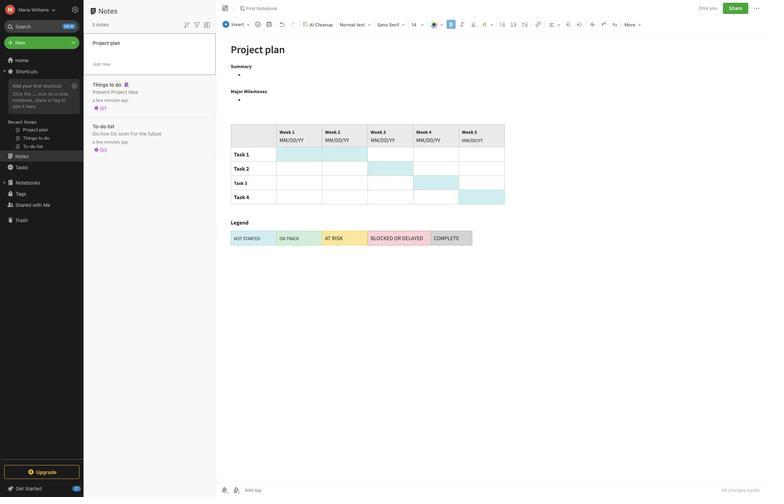 Task type: vqa. For each thing, say whether or not it's contained in the screenshot.
Account Summary LINK
no



Task type: locate. For each thing, give the bounding box(es) containing it.
Add tag field
[[244, 488, 296, 494]]

1 vertical spatial project
[[111, 89, 127, 95]]

notes
[[96, 22, 109, 27]]

a down present
[[93, 98, 95, 103]]

tree containing home
[[0, 55, 84, 459]]

1 horizontal spatial the
[[139, 131, 147, 137]]

a few minutes ago
[[93, 98, 128, 103], [93, 139, 128, 145]]

new button
[[4, 37, 79, 49]]

for
[[131, 131, 138, 137]]

settings image
[[71, 6, 79, 14]]

all
[[721, 488, 727, 494]]

insert
[[231, 22, 244, 27]]

notes
[[99, 7, 118, 15], [24, 119, 36, 125], [15, 153, 29, 159]]

2 minutes from the top
[[104, 139, 120, 145]]

0 horizontal spatial the
[[24, 91, 31, 97]]

0 vertical spatial do
[[115, 82, 121, 88]]

a down 'to-'
[[93, 139, 95, 145]]

now inside to-do list do now do soon for the future
[[100, 131, 109, 137]]

do down 'to-'
[[93, 131, 99, 137]]

group containing add your first shortcut
[[0, 77, 83, 153]]

notebooks link
[[0, 177, 83, 188]]

it
[[22, 104, 24, 109]]

text
[[357, 22, 365, 27]]

1 ago from the top
[[121, 98, 128, 103]]

Sort options field
[[183, 20, 191, 29]]

0 vertical spatial the
[[24, 91, 31, 97]]

the right for
[[139, 131, 147, 137]]

2 ago from the top
[[121, 139, 128, 145]]

14
[[411, 22, 417, 27]]

Account field
[[0, 3, 56, 17]]

minutes up 0/3
[[104, 139, 120, 145]]

underline image
[[468, 19, 478, 29]]

icon
[[38, 91, 47, 97]]

0 vertical spatial to
[[109, 82, 114, 88]]

project left idea
[[111, 89, 127, 95]]

1 vertical spatial a few minutes ago
[[93, 139, 128, 145]]

0/1
[[100, 106, 106, 111]]

1 few from the top
[[96, 98, 103, 103]]

share
[[729, 5, 742, 11]]

notebook
[[257, 5, 277, 11]]

notes up tasks at the left of page
[[15, 153, 29, 159]]

ago
[[121, 98, 128, 103], [121, 139, 128, 145]]

0 horizontal spatial to
[[61, 97, 65, 103]]

1 horizontal spatial to
[[109, 82, 114, 88]]

Help and Learning task checklist field
[[0, 484, 84, 495]]

More field
[[622, 19, 643, 30]]

notebooks
[[16, 180, 40, 186]]

changes
[[728, 488, 746, 494]]

7
[[75, 487, 78, 491]]

your
[[22, 83, 32, 89]]

new search field
[[9, 20, 76, 33]]

trash
[[15, 217, 28, 223]]

now
[[102, 61, 110, 67], [100, 131, 109, 137]]

shared
[[15, 202, 31, 208]]

0 vertical spatial minutes
[[104, 98, 120, 103]]

ago down present project idea
[[121, 98, 128, 103]]

future
[[148, 131, 161, 137]]

home link
[[0, 55, 84, 66]]

task image
[[253, 19, 263, 29]]

checklist image
[[520, 19, 530, 29]]

few up 0/3
[[96, 139, 103, 145]]

1 vertical spatial now
[[100, 131, 109, 137]]

1 vertical spatial notes
[[24, 119, 36, 125]]

1 vertical spatial a
[[93, 98, 95, 103]]

the
[[24, 91, 31, 97], [139, 131, 147, 137]]

2 vertical spatial notes
[[15, 153, 29, 159]]

minutes for present project idea
[[104, 98, 120, 103]]

do
[[93, 131, 99, 137], [111, 131, 117, 137]]

a
[[55, 91, 57, 97], [93, 98, 95, 103], [93, 139, 95, 145]]

do up present project idea
[[115, 82, 121, 88]]

few down present
[[96, 98, 103, 103]]

1 a few minutes ago from the top
[[93, 98, 128, 103]]

1 vertical spatial to
[[61, 97, 65, 103]]

the left ...
[[24, 91, 31, 97]]

first
[[246, 5, 255, 11]]

tree
[[0, 55, 84, 459]]

tasks button
[[0, 162, 83, 173]]

Add filters field
[[193, 20, 201, 29]]

strikethrough image
[[588, 19, 597, 29]]

1 minutes from the top
[[104, 98, 120, 103]]

0 vertical spatial ago
[[121, 98, 128, 103]]

add tag image
[[232, 487, 241, 495]]

1 horizontal spatial do
[[111, 131, 117, 137]]

calendar event image
[[264, 19, 274, 29]]

Note Editor text field
[[216, 33, 765, 483]]

0 horizontal spatial do
[[100, 123, 106, 129]]

williams
[[31, 7, 49, 12]]

Font family field
[[375, 19, 407, 30]]

do left list
[[100, 123, 106, 129]]

project left plan
[[93, 40, 109, 46]]

1 vertical spatial do
[[100, 123, 106, 129]]

0 horizontal spatial do
[[93, 131, 99, 137]]

few for do now do soon for the future
[[96, 139, 103, 145]]

cleanup
[[315, 22, 333, 27]]

0 vertical spatial few
[[96, 98, 103, 103]]

more
[[624, 22, 635, 27]]

soon
[[118, 131, 129, 137]]

expand notebooks image
[[2, 180, 7, 186]]

project plan
[[93, 40, 120, 46]]

0 vertical spatial a few minutes ago
[[93, 98, 128, 103]]

0 vertical spatial notes
[[99, 7, 118, 15]]

to up present project idea
[[109, 82, 114, 88]]

2 a few minutes ago from the top
[[93, 139, 128, 145]]

to
[[109, 82, 114, 88], [61, 97, 65, 103]]

1 vertical spatial the
[[139, 131, 147, 137]]

present
[[93, 89, 110, 95]]

More actions field
[[753, 3, 761, 14]]

0 horizontal spatial project
[[93, 40, 109, 46]]

a few minutes ago down present project idea
[[93, 98, 128, 103]]

2 few from the top
[[96, 139, 103, 145]]

2 vertical spatial a
[[93, 139, 95, 145]]

maria williams
[[18, 7, 49, 12]]

now down list
[[100, 131, 109, 137]]

0 vertical spatial a
[[55, 91, 57, 97]]

superscript image
[[599, 19, 608, 29]]

ago down soon at the top left of page
[[121, 139, 128, 145]]

a few minutes ago up 0/3
[[93, 139, 128, 145]]

click the ...
[[13, 91, 37, 97]]

click to collapse image
[[81, 485, 86, 493]]

1 vertical spatial ago
[[121, 139, 128, 145]]

minutes
[[104, 98, 120, 103], [104, 139, 120, 145]]

started
[[25, 486, 42, 492]]

1 vertical spatial minutes
[[104, 139, 120, 145]]

notebook,
[[13, 97, 34, 103]]

minutes down present project idea
[[104, 98, 120, 103]]

few
[[96, 98, 103, 103], [96, 139, 103, 145]]

0 vertical spatial project
[[93, 40, 109, 46]]

1 do from the left
[[93, 131, 99, 137]]

icon on a note, notebook, stack or tag to add it here.
[[13, 91, 69, 109]]

saved
[[747, 488, 759, 494]]

notes up the notes
[[99, 7, 118, 15]]

add
[[13, 104, 21, 109]]

recent
[[8, 119, 23, 125]]

notes right recent
[[24, 119, 36, 125]]

project
[[93, 40, 109, 46], [111, 89, 127, 95]]

group
[[0, 77, 83, 153]]

note,
[[58, 91, 69, 97]]

group inside tree
[[0, 77, 83, 153]]

a right 'on'
[[55, 91, 57, 97]]

do down list
[[111, 131, 117, 137]]

to down note,
[[61, 97, 65, 103]]

list
[[108, 123, 114, 129]]

to inside "note list" element
[[109, 82, 114, 88]]

1 vertical spatial few
[[96, 139, 103, 145]]

now right just
[[102, 61, 110, 67]]



Task type: describe. For each thing, give the bounding box(es) containing it.
normal text
[[340, 22, 365, 27]]

ai
[[310, 22, 314, 27]]

...
[[32, 91, 37, 97]]

only you
[[699, 5, 717, 11]]

trash link
[[0, 215, 83, 226]]

all changes saved
[[721, 488, 759, 494]]

shortcuts button
[[0, 66, 83, 77]]

ago for present project idea
[[121, 98, 128, 103]]

plan
[[110, 40, 120, 46]]

do inside to-do list do now do soon for the future
[[100, 123, 106, 129]]

upgrade
[[36, 470, 57, 476]]

home
[[15, 57, 29, 63]]

Font color field
[[428, 19, 446, 30]]

add
[[13, 83, 21, 89]]

tags button
[[0, 188, 83, 199]]

new
[[64, 24, 74, 29]]

to inside icon on a note, notebook, stack or tag to add it here.
[[61, 97, 65, 103]]

first notebook button
[[237, 3, 280, 13]]

1 horizontal spatial do
[[115, 82, 121, 88]]

with
[[33, 202, 42, 208]]

just now
[[93, 61, 110, 67]]

notes link
[[0, 151, 83, 162]]

get started
[[16, 486, 42, 492]]

indent image
[[563, 19, 573, 29]]

shortcuts
[[16, 68, 38, 74]]

subscript image
[[610, 19, 620, 29]]

3
[[92, 22, 95, 27]]

add a reminder image
[[220, 487, 229, 495]]

shared with me
[[15, 202, 50, 208]]

things to do
[[93, 82, 121, 88]]

a few minutes ago for present project idea
[[93, 98, 128, 103]]

first
[[33, 83, 42, 89]]

here.
[[26, 104, 36, 109]]

the inside tree
[[24, 91, 31, 97]]

ai cleanup button
[[300, 19, 336, 30]]

ago for do now do soon for the future
[[121, 139, 128, 145]]

more actions image
[[753, 4, 761, 13]]

0/3
[[100, 147, 107, 153]]

0 vertical spatial now
[[102, 61, 110, 67]]

add filters image
[[193, 21, 201, 29]]

undo image
[[277, 19, 287, 29]]

bold image
[[446, 19, 456, 29]]

things
[[93, 82, 108, 88]]

click
[[13, 91, 23, 97]]

idea
[[128, 89, 138, 95]]

ai cleanup
[[310, 22, 333, 27]]

1 horizontal spatial project
[[111, 89, 127, 95]]

add your first shortcut
[[13, 83, 61, 89]]

Font size field
[[409, 19, 426, 30]]

normal
[[340, 22, 355, 27]]

Heading level field
[[337, 19, 373, 30]]

notes inside "note list" element
[[99, 7, 118, 15]]

to-do list do now do soon for the future
[[93, 123, 161, 137]]

Alignment field
[[545, 19, 563, 30]]

outdent image
[[575, 19, 584, 29]]

Highlight field
[[479, 19, 496, 30]]

stack
[[35, 97, 46, 103]]

serif
[[389, 22, 399, 27]]

on
[[48, 91, 53, 97]]

Insert field
[[221, 19, 252, 29]]

Search text field
[[9, 20, 74, 33]]

the inside to-do list do now do soon for the future
[[139, 131, 147, 137]]

tag
[[53, 97, 60, 103]]

a for do now do soon for the future
[[93, 139, 95, 145]]

share button
[[723, 3, 748, 14]]

sans serif
[[377, 22, 399, 27]]

shortcut
[[43, 83, 61, 89]]

expand note image
[[221, 4, 229, 13]]

recent notes
[[8, 119, 36, 125]]

maria
[[18, 7, 30, 12]]

few for present project idea
[[96, 98, 103, 103]]

italic image
[[457, 19, 467, 29]]

to-
[[93, 123, 100, 129]]

just
[[93, 61, 101, 67]]

sans
[[377, 22, 388, 27]]

shared with me link
[[0, 199, 83, 211]]

upgrade button
[[4, 466, 79, 480]]

you
[[710, 5, 717, 11]]

first notebook
[[246, 5, 277, 11]]

get
[[16, 486, 24, 492]]

numbered list image
[[509, 19, 519, 29]]

3 notes
[[92, 22, 109, 27]]

tags
[[16, 191, 26, 197]]

bulleted list image
[[498, 19, 508, 29]]

a inside icon on a note, notebook, stack or tag to add it here.
[[55, 91, 57, 97]]

note list element
[[84, 0, 216, 498]]

new
[[15, 40, 25, 46]]

note window element
[[216, 0, 765, 498]]

tasks
[[15, 164, 28, 170]]

me
[[43, 202, 50, 208]]

View options field
[[201, 20, 211, 29]]

2 do from the left
[[111, 131, 117, 137]]

a for present project idea
[[93, 98, 95, 103]]

insert link image
[[533, 19, 543, 29]]

minutes for do now do soon for the future
[[104, 139, 120, 145]]

a few minutes ago for do now do soon for the future
[[93, 139, 128, 145]]

or
[[48, 97, 52, 103]]

only
[[699, 5, 708, 11]]

present project idea
[[93, 89, 138, 95]]



